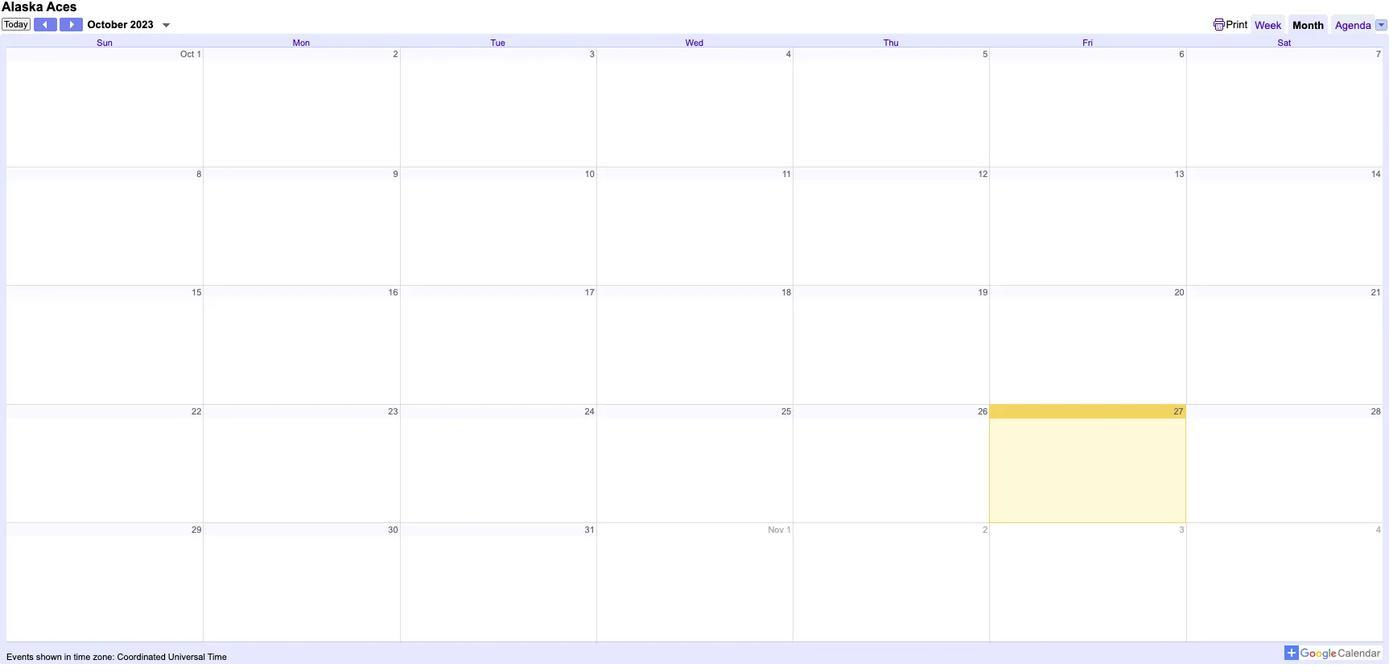 Task type: describe. For each thing, give the bounding box(es) containing it.
1 horizontal spatial 3
[[1180, 525, 1185, 535]]

wed
[[686, 38, 704, 47]]

0 horizontal spatial 4
[[786, 49, 791, 59]]

alaska aces
[[2, 0, 77, 14]]

17
[[585, 288, 595, 297]]

1 for nov 1
[[786, 525, 791, 535]]

0 horizontal spatial 2
[[393, 49, 398, 59]]

10
[[585, 169, 595, 178]]

universal
[[168, 652, 205, 662]]

sun
[[97, 38, 113, 47]]

nov
[[768, 525, 784, 535]]

31
[[585, 525, 595, 535]]

25
[[782, 407, 791, 416]]

coordinated
[[117, 652, 166, 662]]

agenda
[[1336, 19, 1372, 31]]

7
[[1376, 49, 1381, 59]]

19
[[978, 288, 988, 297]]

1 for oct 1
[[197, 49, 201, 59]]

print my calendar (shows preview) image
[[1214, 18, 1226, 31]]

15
[[192, 288, 201, 297]]

month
[[1293, 19, 1324, 31]]

1 horizontal spatial 4
[[1376, 525, 1381, 535]]

0 vertical spatial 3
[[590, 49, 595, 59]]

october
[[87, 19, 127, 31]]

14
[[1372, 169, 1381, 178]]

alaska
[[2, 0, 43, 14]]

18
[[782, 288, 791, 297]]

29
[[192, 525, 201, 535]]

21
[[1372, 288, 1381, 297]]

1 vertical spatial 2
[[983, 525, 988, 535]]

28
[[1372, 407, 1381, 416]]



Task type: locate. For each thing, give the bounding box(es) containing it.
9
[[393, 169, 398, 178]]

1
[[197, 49, 201, 59], [786, 525, 791, 535]]

1 vertical spatial 4
[[1376, 525, 1381, 535]]

0 vertical spatial 4
[[786, 49, 791, 59]]

12
[[978, 169, 988, 178]]

30
[[388, 525, 398, 535]]

27
[[1174, 406, 1184, 416]]

sat
[[1278, 38, 1291, 47]]

5
[[983, 49, 988, 59]]

0 vertical spatial 1
[[197, 49, 201, 59]]

20
[[1175, 288, 1185, 297]]

13
[[1175, 169, 1185, 178]]

today
[[4, 19, 28, 29]]

6
[[1180, 49, 1185, 59]]

16
[[388, 288, 398, 297]]

1 vertical spatial 3
[[1180, 525, 1185, 535]]

calendar
[[1338, 647, 1381, 659]]

in
[[64, 652, 71, 662]]

2023
[[130, 19, 154, 31]]

24
[[585, 407, 595, 416]]

tue
[[491, 38, 506, 47]]

nov 1
[[768, 525, 791, 535]]

oct
[[180, 49, 194, 59]]

0 vertical spatial 2
[[393, 49, 398, 59]]

4
[[786, 49, 791, 59], [1376, 525, 1381, 535]]

23
[[388, 407, 398, 416]]

events
[[6, 652, 34, 662]]

2
[[393, 49, 398, 59], [983, 525, 988, 535]]

11
[[782, 169, 791, 178]]

week
[[1255, 19, 1282, 31]]

events shown in time zone: coordinated universal time
[[6, 652, 227, 662]]

22
[[192, 407, 201, 416]]

26
[[978, 407, 988, 416]]

thu
[[884, 38, 899, 47]]

zone:
[[93, 652, 115, 662]]

fri
[[1083, 38, 1093, 47]]

0 horizontal spatial 3
[[590, 49, 595, 59]]

oct 1
[[180, 49, 201, 59]]

october 2023
[[87, 19, 154, 31]]

0 horizontal spatial 1
[[197, 49, 201, 59]]

today button
[[2, 18, 30, 31]]

shown
[[36, 652, 62, 662]]

1 horizontal spatial 2
[[983, 525, 988, 535]]

1 right oct
[[197, 49, 201, 59]]

1 right nov
[[786, 525, 791, 535]]

aces
[[46, 0, 77, 14]]

print
[[1226, 18, 1248, 30]]

time
[[74, 652, 91, 662]]

1 vertical spatial 1
[[786, 525, 791, 535]]

3
[[590, 49, 595, 59], [1180, 525, 1185, 535]]

time
[[208, 652, 227, 662]]

8
[[197, 169, 201, 178]]

mon
[[293, 38, 310, 47]]

1 horizontal spatial 1
[[786, 525, 791, 535]]



Task type: vqa. For each thing, say whether or not it's contained in the screenshot.
row
no



